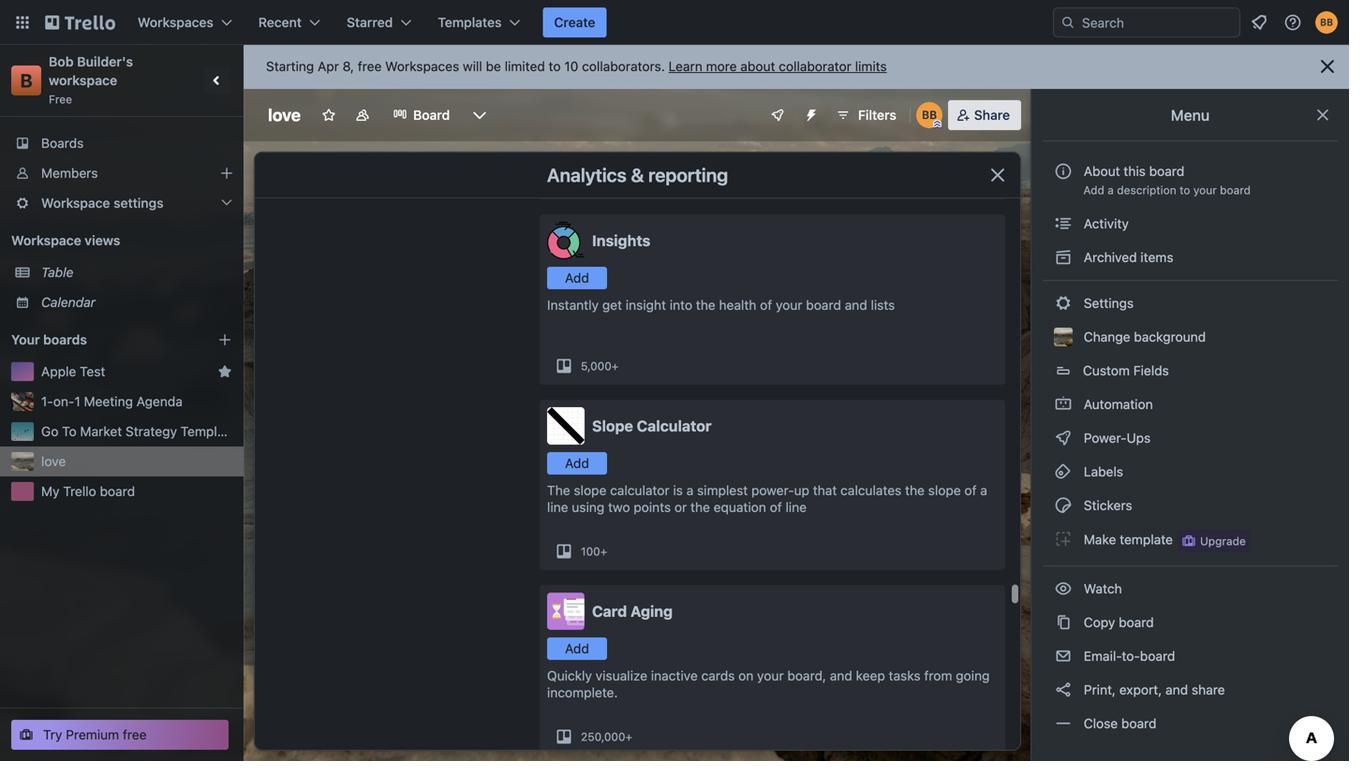 Task type: vqa. For each thing, say whether or not it's contained in the screenshot.


Task type: describe. For each thing, give the bounding box(es) containing it.
workspace settings
[[41, 195, 164, 211]]

starred button
[[336, 7, 423, 37]]

primary element
[[0, 0, 1350, 45]]

will
[[463, 59, 482, 74]]

board,
[[788, 669, 827, 684]]

close
[[1084, 717, 1118, 732]]

bob builder's workspace link
[[49, 54, 137, 88]]

250,000
[[581, 731, 626, 744]]

board up description
[[1150, 164, 1185, 179]]

board inside email-to-board "link"
[[1140, 649, 1176, 664]]

add for insights
[[565, 270, 589, 286]]

power ups image
[[770, 108, 785, 123]]

sm image for stickers
[[1054, 497, 1073, 515]]

templates
[[438, 15, 502, 30]]

premium
[[66, 728, 119, 743]]

your boards
[[11, 332, 87, 348]]

automation
[[1081, 397, 1153, 412]]

workspace
[[49, 73, 117, 88]]

share button
[[948, 100, 1022, 130]]

on
[[739, 669, 754, 684]]

sm image for watch
[[1054, 580, 1073, 599]]

activity link
[[1043, 209, 1338, 239]]

that
[[813, 483, 837, 499]]

1 horizontal spatial +
[[612, 360, 619, 373]]

incomplete.
[[547, 686, 618, 701]]

love inside board name text box
[[268, 105, 301, 125]]

+ for card
[[626, 731, 633, 744]]

board inside the "close board" link
[[1122, 717, 1157, 732]]

calculator
[[610, 483, 670, 499]]

calculates
[[841, 483, 902, 499]]

templates button
[[427, 7, 532, 37]]

your
[[11, 332, 40, 348]]

builder's
[[77, 54, 133, 69]]

&
[[631, 164, 644, 186]]

print,
[[1084, 683, 1116, 698]]

watch link
[[1043, 575, 1338, 605]]

board left lists
[[806, 298, 842, 313]]

sm image for archived items
[[1054, 248, 1073, 267]]

description
[[1117, 184, 1177, 197]]

+ for slope
[[600, 545, 608, 559]]

visualize
[[596, 669, 648, 684]]

workspace settings button
[[0, 188, 244, 218]]

a for simplest
[[687, 483, 694, 499]]

my trello board link
[[41, 483, 232, 501]]

back to home image
[[45, 7, 115, 37]]

going
[[956, 669, 990, 684]]

workspace for workspace settings
[[41, 195, 110, 211]]

2 vertical spatial of
[[770, 500, 782, 515]]

your boards with 5 items element
[[11, 329, 189, 351]]

fields
[[1134, 363, 1169, 379]]

1
[[74, 394, 80, 410]]

stickers link
[[1043, 491, 1338, 521]]

export,
[[1120, 683, 1162, 698]]

instantly get insight into the health of your board and lists
[[547, 298, 895, 313]]

labels
[[1081, 464, 1124, 480]]

from
[[925, 669, 953, 684]]

workspace visible image
[[355, 108, 370, 123]]

collaborators.
[[582, 59, 665, 74]]

change background
[[1081, 329, 1206, 345]]

stickers
[[1081, 498, 1133, 514]]

archived items link
[[1043, 243, 1338, 273]]

create button
[[543, 7, 607, 37]]

and left lists
[[845, 298, 868, 313]]

make
[[1084, 533, 1117, 548]]

250,000 +
[[581, 731, 633, 744]]

Search field
[[1076, 8, 1240, 37]]

starred
[[347, 15, 393, 30]]

apple test link
[[41, 363, 210, 381]]

test
[[80, 364, 105, 380]]

activity
[[1081, 216, 1129, 231]]

print, export, and share link
[[1043, 676, 1338, 706]]

your for to
[[1194, 184, 1217, 197]]

1 slope from the left
[[574, 483, 607, 499]]

upgrade
[[1201, 535, 1246, 548]]

collaborator
[[779, 59, 852, 74]]

1 vertical spatial the
[[905, 483, 925, 499]]

upgrade button
[[1178, 530, 1250, 553]]

settings link
[[1043, 289, 1338, 319]]

0 vertical spatial the
[[696, 298, 716, 313]]

sm image for print, export, and share
[[1054, 681, 1073, 700]]

to-
[[1122, 649, 1140, 664]]

calculator
[[637, 418, 712, 435]]

filters button
[[830, 100, 902, 130]]

members link
[[0, 158, 244, 188]]

board link
[[382, 100, 461, 130]]

limits
[[855, 59, 887, 74]]

my trello board
[[41, 484, 135, 500]]

ups
[[1127, 431, 1151, 446]]

items
[[1141, 250, 1174, 265]]

add board image
[[217, 333, 232, 348]]

0 vertical spatial of
[[760, 298, 773, 313]]

apple test
[[41, 364, 105, 380]]

a for description
[[1108, 184, 1114, 197]]

market
[[80, 424, 122, 440]]

1 vertical spatial of
[[965, 483, 977, 499]]

copy board link
[[1043, 608, 1338, 638]]

the
[[547, 483, 570, 499]]

add inside about this board add a description to your board
[[1084, 184, 1105, 197]]

sm image for settings
[[1054, 294, 1073, 313]]

using
[[572, 500, 605, 515]]

board inside copy board link
[[1119, 615, 1154, 631]]

table
[[41, 265, 74, 280]]

go
[[41, 424, 59, 440]]

slope calculator
[[592, 418, 712, 435]]

about this board add a description to your board
[[1084, 164, 1251, 197]]

table link
[[41, 263, 232, 282]]

boards link
[[0, 128, 244, 158]]

customize views image
[[471, 106, 489, 125]]

free inside button
[[123, 728, 147, 743]]

insights
[[592, 232, 651, 250]]

1-on-1 meeting agenda
[[41, 394, 183, 410]]

sm image for close board
[[1054, 715, 1073, 734]]

0 vertical spatial to
[[549, 59, 561, 74]]

reporting
[[649, 164, 728, 186]]

close board link
[[1043, 709, 1338, 739]]

0 notifications image
[[1248, 11, 1271, 34]]

boards
[[41, 135, 84, 151]]



Task type: locate. For each thing, give the bounding box(es) containing it.
sm image for activity
[[1054, 215, 1073, 233]]

copy
[[1084, 615, 1116, 631]]

change
[[1084, 329, 1131, 345]]

add button up the
[[547, 453, 607, 475]]

1 sm image from the top
[[1054, 215, 1073, 233]]

1 vertical spatial free
[[123, 728, 147, 743]]

workspaces
[[138, 15, 214, 30], [385, 59, 459, 74]]

sm image left "copy" in the right of the page
[[1054, 614, 1073, 633]]

and inside quickly visualize inactive cards on your board, and keep tasks from going incomplete.
[[830, 669, 853, 684]]

sm image inside activity "link"
[[1054, 215, 1073, 233]]

1 horizontal spatial bob builder (bobbuilder40) image
[[1316, 11, 1338, 34]]

0 horizontal spatial to
[[549, 59, 561, 74]]

free right 8,
[[358, 59, 382, 74]]

sm image left activity
[[1054, 215, 1073, 233]]

insight
[[626, 298, 666, 313]]

aging
[[631, 603, 673, 621]]

sm image inside the "close board" link
[[1054, 715, 1073, 734]]

members
[[41, 165, 98, 181]]

2 sm image from the top
[[1054, 248, 1073, 267]]

4 sm image from the top
[[1054, 530, 1073, 549]]

boards
[[43, 332, 87, 348]]

go to market strategy template link
[[41, 423, 236, 441]]

line
[[547, 500, 568, 515], [786, 500, 807, 515]]

workspace for workspace views
[[11, 233, 81, 248]]

0 horizontal spatial love
[[41, 454, 66, 470]]

limited
[[505, 59, 545, 74]]

b
[[20, 69, 32, 91]]

try premium free button
[[11, 721, 229, 751]]

email-to-board link
[[1043, 642, 1338, 672]]

bob builder's workspace free
[[49, 54, 137, 106]]

workspaces up workspace navigation collapse icon
[[138, 15, 214, 30]]

star or unstar board image
[[322, 108, 337, 123]]

workspace up table on the top of the page
[[11, 233, 81, 248]]

sm image inside labels link
[[1054, 463, 1073, 482]]

0 horizontal spatial +
[[600, 545, 608, 559]]

to left 10
[[549, 59, 561, 74]]

get
[[602, 298, 622, 313]]

2 horizontal spatial a
[[1108, 184, 1114, 197]]

1 vertical spatial love
[[41, 454, 66, 470]]

inactive
[[651, 669, 698, 684]]

+ up slope
[[612, 360, 619, 373]]

0 vertical spatial bob builder (bobbuilder40) image
[[1316, 11, 1338, 34]]

7 sm image from the top
[[1054, 681, 1073, 700]]

your right health
[[776, 298, 803, 313]]

bob builder (bobbuilder40) image
[[1316, 11, 1338, 34], [916, 102, 943, 128]]

board down export,
[[1122, 717, 1157, 732]]

is
[[673, 483, 683, 499]]

workspace views
[[11, 233, 120, 248]]

more
[[706, 59, 737, 74]]

add
[[1084, 184, 1105, 197], [565, 270, 589, 286], [565, 456, 589, 471], [565, 642, 589, 657]]

2 horizontal spatial +
[[626, 731, 633, 744]]

b link
[[11, 66, 41, 96]]

free right premium
[[123, 728, 147, 743]]

line down up
[[786, 500, 807, 515]]

sm image inside automation link
[[1054, 396, 1073, 414]]

the slope calculator is a simplest power-up that calculates the slope of a line using two points or the equation of line
[[547, 483, 988, 515]]

1-on-1 meeting agenda link
[[41, 393, 232, 411]]

0 vertical spatial workspaces
[[138, 15, 214, 30]]

board down "love" link
[[100, 484, 135, 500]]

sm image for copy board
[[1054, 614, 1073, 633]]

5 sm image from the top
[[1054, 614, 1073, 633]]

your inside about this board add a description to your board
[[1194, 184, 1217, 197]]

board
[[1150, 164, 1185, 179], [1220, 184, 1251, 197], [806, 298, 842, 313], [100, 484, 135, 500], [1119, 615, 1154, 631], [1140, 649, 1176, 664], [1122, 717, 1157, 732]]

sm image left close
[[1054, 715, 1073, 734]]

power-ups
[[1081, 431, 1155, 446]]

copy board
[[1081, 615, 1154, 631]]

archived
[[1084, 250, 1137, 265]]

template
[[181, 424, 236, 440]]

0 vertical spatial love
[[268, 105, 301, 125]]

1 sm image from the top
[[1054, 294, 1073, 313]]

love up my
[[41, 454, 66, 470]]

workspace inside popup button
[[41, 195, 110, 211]]

slope up using
[[574, 483, 607, 499]]

5 sm image from the top
[[1054, 580, 1073, 599]]

add up instantly
[[565, 270, 589, 286]]

add down about
[[1084, 184, 1105, 197]]

recent
[[259, 15, 302, 30]]

workspaces button
[[127, 7, 244, 37]]

1 horizontal spatial free
[[358, 59, 382, 74]]

2 line from the left
[[786, 500, 807, 515]]

sm image left email-
[[1054, 648, 1073, 666]]

to
[[549, 59, 561, 74], [1180, 184, 1191, 197]]

trello
[[63, 484, 96, 500]]

bob builder (bobbuilder40) image inside "primary" element
[[1316, 11, 1338, 34]]

a inside about this board add a description to your board
[[1108, 184, 1114, 197]]

add button up quickly
[[547, 638, 607, 661]]

add for card aging
[[565, 642, 589, 657]]

1 horizontal spatial love
[[268, 105, 301, 125]]

1 horizontal spatial slope
[[929, 483, 961, 499]]

and left keep
[[830, 669, 853, 684]]

search image
[[1061, 15, 1076, 30]]

card
[[592, 603, 627, 621]]

sm image inside copy board link
[[1054, 614, 1073, 633]]

sm image for power-ups
[[1054, 429, 1073, 448]]

8 sm image from the top
[[1054, 715, 1073, 734]]

Board name text field
[[259, 100, 310, 130]]

the right into
[[696, 298, 716, 313]]

2 vertical spatial +
[[626, 731, 633, 744]]

be
[[486, 59, 501, 74]]

background
[[1134, 329, 1206, 345]]

1 vertical spatial workspaces
[[385, 59, 459, 74]]

sm image for email-to-board
[[1054, 648, 1073, 666]]

1 vertical spatial your
[[776, 298, 803, 313]]

+ down using
[[600, 545, 608, 559]]

sm image for make template
[[1054, 530, 1073, 549]]

custom fields button
[[1043, 356, 1338, 386]]

up
[[794, 483, 810, 499]]

3 add button from the top
[[547, 638, 607, 661]]

0 horizontal spatial free
[[123, 728, 147, 743]]

tasks
[[889, 669, 921, 684]]

views
[[85, 233, 120, 248]]

sm image inside stickers link
[[1054, 497, 1073, 515]]

sm image left the automation
[[1054, 396, 1073, 414]]

10
[[565, 59, 579, 74]]

board up to-
[[1119, 615, 1154, 631]]

4 sm image from the top
[[1054, 463, 1073, 482]]

1 horizontal spatial to
[[1180, 184, 1191, 197]]

card aging
[[592, 603, 673, 621]]

sm image left stickers
[[1054, 497, 1073, 515]]

add for slope calculator
[[565, 456, 589, 471]]

email-to-board
[[1081, 649, 1176, 664]]

3 sm image from the top
[[1054, 429, 1073, 448]]

analytics
[[547, 164, 627, 186]]

your for of
[[776, 298, 803, 313]]

1 vertical spatial bob builder (bobbuilder40) image
[[916, 102, 943, 128]]

board up activity "link"
[[1220, 184, 1251, 197]]

workspace down "members"
[[41, 195, 110, 211]]

and left share
[[1166, 683, 1189, 698]]

sm image inside settings link
[[1054, 294, 1073, 313]]

this member is an admin of this board. image
[[933, 120, 942, 128]]

sm image inside watch link
[[1054, 580, 1073, 599]]

0 vertical spatial workspace
[[41, 195, 110, 211]]

love left star or unstar board image
[[268, 105, 301, 125]]

custom
[[1083, 363, 1130, 379]]

1 vertical spatial to
[[1180, 184, 1191, 197]]

bob builder (bobbuilder40) image right open information menu image
[[1316, 11, 1338, 34]]

1 horizontal spatial workspaces
[[385, 59, 459, 74]]

your right on
[[757, 669, 784, 684]]

1 horizontal spatial line
[[786, 500, 807, 515]]

2 vertical spatial your
[[757, 669, 784, 684]]

sm image for labels
[[1054, 463, 1073, 482]]

power-
[[752, 483, 794, 499]]

add up quickly
[[565, 642, 589, 657]]

1 vertical spatial +
[[600, 545, 608, 559]]

2 vertical spatial the
[[691, 500, 710, 515]]

add button for slope calculator
[[547, 453, 607, 475]]

add button up instantly
[[547, 267, 607, 290]]

settings
[[1081, 296, 1134, 311]]

0 vertical spatial your
[[1194, 184, 1217, 197]]

5,000
[[581, 360, 612, 373]]

0 horizontal spatial line
[[547, 500, 568, 515]]

1 horizontal spatial a
[[981, 483, 988, 499]]

0 horizontal spatial bob builder (bobbuilder40) image
[[916, 102, 943, 128]]

2 add button from the top
[[547, 453, 607, 475]]

add button for insights
[[547, 267, 607, 290]]

create
[[554, 15, 596, 30]]

into
[[670, 298, 693, 313]]

workspaces inside 'popup button'
[[138, 15, 214, 30]]

1 add button from the top
[[547, 267, 607, 290]]

template
[[1120, 533, 1173, 548]]

open information menu image
[[1284, 13, 1303, 32]]

quickly visualize inactive cards on your board, and keep tasks from going incomplete.
[[547, 669, 990, 701]]

slope right calculates
[[929, 483, 961, 499]]

0 vertical spatial free
[[358, 59, 382, 74]]

sm image left labels
[[1054, 463, 1073, 482]]

add up the
[[565, 456, 589, 471]]

filters
[[858, 107, 897, 123]]

1 vertical spatial add button
[[547, 453, 607, 475]]

about
[[741, 59, 776, 74]]

recent button
[[247, 7, 332, 37]]

sm image for automation
[[1054, 396, 1073, 414]]

add button for card aging
[[547, 638, 607, 661]]

the right or
[[691, 500, 710, 515]]

the right calculates
[[905, 483, 925, 499]]

workspace navigation collapse icon image
[[204, 67, 231, 94]]

your up activity "link"
[[1194, 184, 1217, 197]]

board inside my trello board link
[[100, 484, 135, 500]]

love
[[268, 105, 301, 125], [41, 454, 66, 470]]

sm image
[[1054, 294, 1073, 313], [1054, 396, 1073, 414], [1054, 429, 1073, 448], [1054, 463, 1073, 482], [1054, 580, 1073, 599], [1054, 648, 1073, 666], [1054, 681, 1073, 700], [1054, 715, 1073, 734]]

0 vertical spatial +
[[612, 360, 619, 373]]

sm image left "print,"
[[1054, 681, 1073, 700]]

to up activity "link"
[[1180, 184, 1191, 197]]

sm image left power-
[[1054, 429, 1073, 448]]

0 horizontal spatial a
[[687, 483, 694, 499]]

0 horizontal spatial workspaces
[[138, 15, 214, 30]]

sm image inside print, export, and share link
[[1054, 681, 1073, 700]]

100 +
[[581, 545, 608, 559]]

0 horizontal spatial slope
[[574, 483, 607, 499]]

board up print, export, and share
[[1140, 649, 1176, 664]]

2 vertical spatial add button
[[547, 638, 607, 661]]

2 slope from the left
[[929, 483, 961, 499]]

learn more about collaborator limits link
[[669, 59, 887, 74]]

sm image
[[1054, 215, 1073, 233], [1054, 248, 1073, 267], [1054, 497, 1073, 515], [1054, 530, 1073, 549], [1054, 614, 1073, 633]]

slope
[[592, 418, 633, 435]]

equation
[[714, 500, 767, 515]]

sm image inside the archived items link
[[1054, 248, 1073, 267]]

1 line from the left
[[547, 500, 568, 515]]

bob builder (bobbuilder40) image right 'filters'
[[916, 102, 943, 128]]

to inside about this board add a description to your board
[[1180, 184, 1191, 197]]

3 sm image from the top
[[1054, 497, 1073, 515]]

on-
[[53, 394, 74, 410]]

change background link
[[1043, 322, 1338, 352]]

calendar
[[41, 295, 96, 310]]

lists
[[871, 298, 895, 313]]

custom fields
[[1083, 363, 1169, 379]]

print, export, and share
[[1081, 683, 1226, 698]]

archived items
[[1081, 250, 1174, 265]]

2 sm image from the top
[[1054, 396, 1073, 414]]

sm image left watch on the right of page
[[1054, 580, 1073, 599]]

sm image inside power-ups 'link'
[[1054, 429, 1073, 448]]

bob
[[49, 54, 74, 69]]

analytics & reporting
[[547, 164, 728, 186]]

1-
[[41, 394, 53, 410]]

0 vertical spatial add button
[[547, 267, 607, 290]]

sm image left settings
[[1054, 294, 1073, 313]]

automation image
[[797, 100, 823, 127]]

5,000 +
[[581, 360, 619, 373]]

sm image inside email-to-board "link"
[[1054, 648, 1073, 666]]

starred icon image
[[217, 365, 232, 380]]

6 sm image from the top
[[1054, 648, 1073, 666]]

try premium free
[[43, 728, 147, 743]]

about
[[1084, 164, 1121, 179]]

your inside quickly visualize inactive cards on your board, and keep tasks from going incomplete.
[[757, 669, 784, 684]]

sm image left make
[[1054, 530, 1073, 549]]

workspaces up board link at top left
[[385, 59, 459, 74]]

1 vertical spatial workspace
[[11, 233, 81, 248]]

share
[[1192, 683, 1226, 698]]

+ down visualize
[[626, 731, 633, 744]]

sm image left archived
[[1054, 248, 1073, 267]]

and
[[845, 298, 868, 313], [830, 669, 853, 684], [1166, 683, 1189, 698]]

line down the
[[547, 500, 568, 515]]



